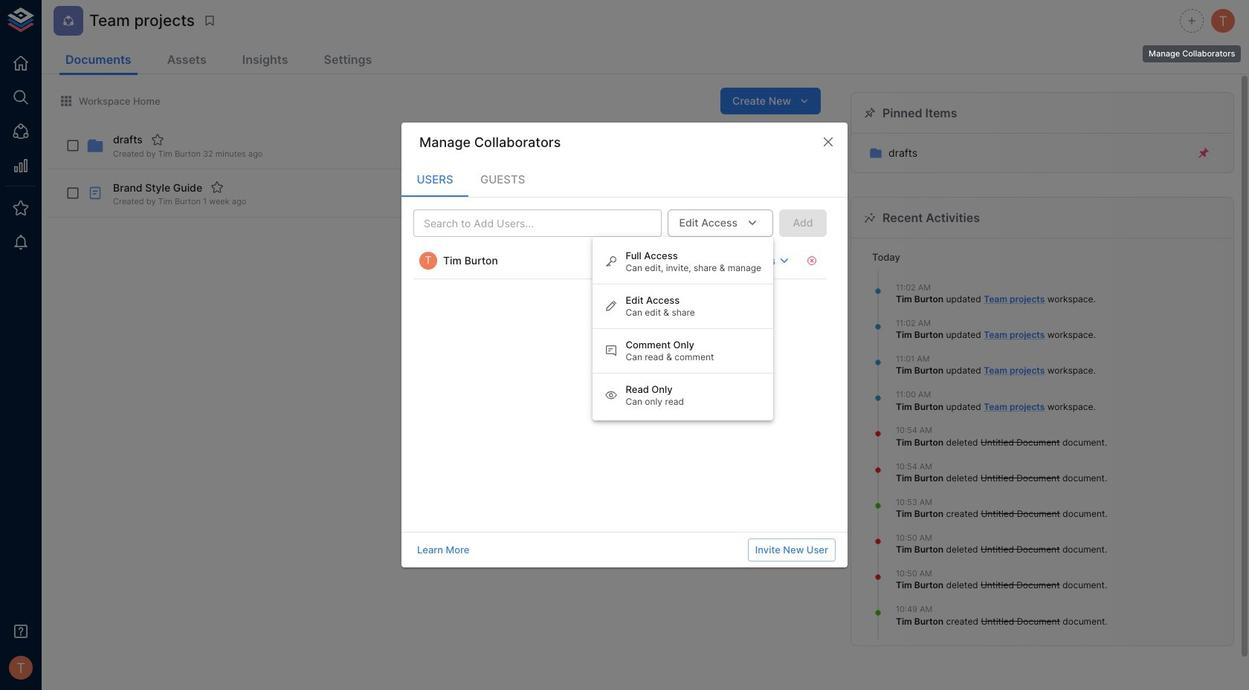 Task type: vqa. For each thing, say whether or not it's contained in the screenshot.
Unpin image
yes



Task type: describe. For each thing, give the bounding box(es) containing it.
unpin image
[[1197, 147, 1210, 160]]



Task type: locate. For each thing, give the bounding box(es) containing it.
favorite image
[[210, 181, 224, 194]]

bookmark image
[[203, 14, 216, 28]]

favorite image
[[151, 133, 164, 146]]

tooltip
[[1141, 35, 1243, 64]]

Search to Add Users... text field
[[418, 214, 632, 233]]

tab list
[[401, 161, 848, 197]]

dialog
[[401, 123, 848, 568]]



